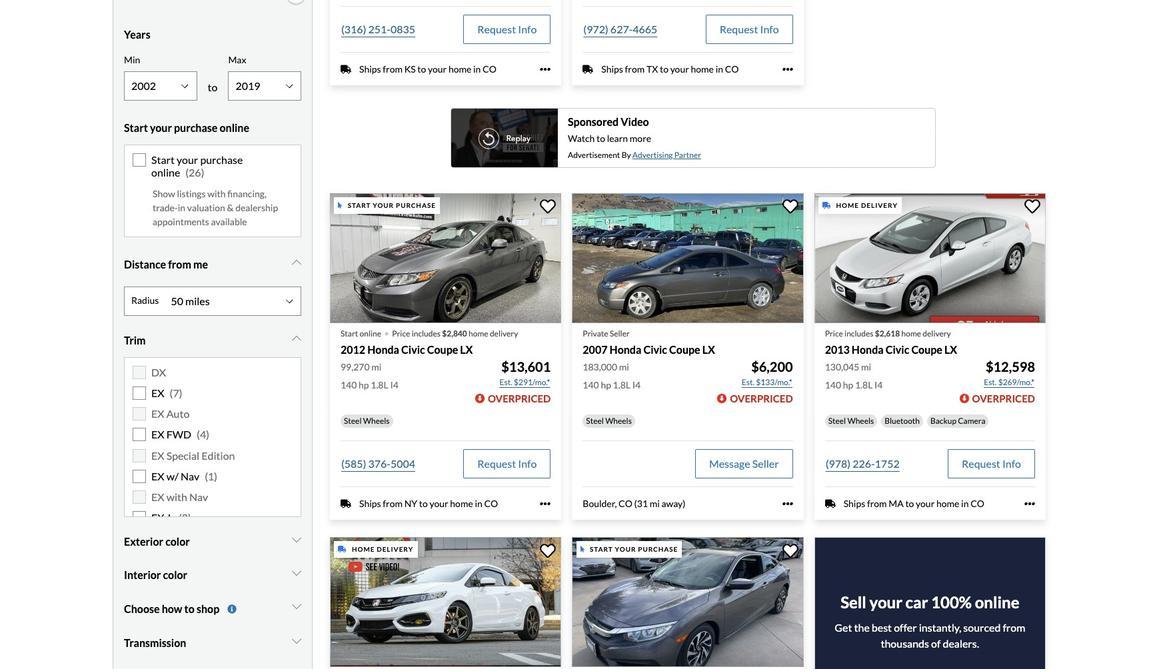 Task type: vqa. For each thing, say whether or not it's contained in the screenshot.


Task type: locate. For each thing, give the bounding box(es) containing it.
ex for ex fwd (4)
[[151, 428, 164, 441]]

wheels down 183,000 mi 140 hp 1.8l i4
[[605, 416, 632, 426]]

home right ks
[[449, 63, 472, 75]]

seller
[[610, 329, 630, 339], [753, 458, 779, 470]]

hp inside 183,000 mi 140 hp 1.8l i4
[[601, 380, 611, 391]]

0 horizontal spatial price
[[392, 329, 410, 339]]

1 chevron down image from the top
[[292, 257, 301, 268]]

ex left auto
[[151, 408, 164, 420]]

your inside dropdown button
[[150, 121, 172, 134]]

0 horizontal spatial steel
[[344, 416, 362, 426]]

1 steel wheels from the left
[[344, 416, 390, 426]]

2 steel wheels from the left
[[586, 416, 632, 426]]

2 horizontal spatial 140
[[825, 380, 841, 391]]

mouse pointer image
[[581, 546, 585, 553]]

1 horizontal spatial overpriced
[[730, 393, 793, 405]]

1 horizontal spatial steel wheels
[[586, 416, 632, 426]]

your up the show
[[150, 121, 172, 134]]

0 horizontal spatial 1.8l
[[371, 380, 388, 391]]

price right '·'
[[392, 329, 410, 339]]

0 horizontal spatial seller
[[610, 329, 630, 339]]

home
[[836, 201, 859, 209], [352, 545, 375, 553]]

to right ny
[[419, 498, 428, 510]]

coupe inside start online · price includes $2,840 home delivery 2012 honda civic coupe lx
[[427, 343, 458, 356]]

ships from ks to your home in co
[[359, 63, 497, 75]]

from left ny
[[383, 498, 403, 510]]

delivery
[[861, 201, 898, 209], [377, 545, 414, 553]]

info for (972) 627-4665
[[760, 23, 779, 35]]

1 horizontal spatial includes
[[845, 329, 874, 339]]

ma
[[889, 498, 904, 510]]

0 horizontal spatial i4
[[390, 380, 399, 391]]

2 horizontal spatial steel wheels
[[828, 416, 874, 426]]

0 horizontal spatial start your purchase
[[348, 201, 436, 209]]

edition
[[201, 449, 235, 462]]

1 lx from the left
[[460, 343, 473, 356]]

coupe
[[427, 343, 458, 356], [669, 343, 700, 356], [912, 343, 943, 356]]

1.8l down '·'
[[371, 380, 388, 391]]

delivery up $13,601
[[490, 329, 518, 339]]

3 est. from the left
[[984, 378, 997, 388]]

purchase
[[174, 121, 218, 134], [200, 153, 243, 166], [396, 201, 436, 209], [638, 545, 678, 553]]

honda
[[367, 343, 399, 356], [610, 343, 642, 356], [852, 343, 884, 356]]

140 down 183,000
[[583, 380, 599, 391]]

mi inside 130,045 mi 140 hp 1.8l i4
[[861, 362, 871, 373]]

3 wheels from the left
[[848, 416, 874, 426]]

2 horizontal spatial civic
[[886, 343, 910, 356]]

car
[[906, 592, 928, 612]]

to right ks
[[418, 63, 426, 75]]

140 down 130,045 on the bottom right of page
[[825, 380, 841, 391]]

i4 down start online · price includes $2,840 home delivery 2012 honda civic coupe lx
[[390, 380, 399, 391]]

0 vertical spatial start your purchase
[[348, 201, 436, 209]]

hp down 130,045 on the bottom right of page
[[843, 380, 854, 391]]

1 horizontal spatial seller
[[753, 458, 779, 470]]

start your purchase online up (26) on the top left
[[124, 121, 249, 134]]

truck image down (585)
[[341, 499, 351, 509]]

1 horizontal spatial home
[[836, 201, 859, 209]]

info for (978) 226-1752
[[1003, 458, 1021, 470]]

civic inside price includes $2,618 home delivery 2013 honda civic coupe lx
[[886, 343, 910, 356]]

includes left $2,840
[[412, 329, 441, 339]]

home inside price includes $2,618 home delivery 2013 honda civic coupe lx
[[902, 329, 921, 339]]

0 vertical spatial delivery
[[861, 201, 898, 209]]

2 140 from the left
[[583, 380, 599, 391]]

co for ships from ks to your home in co
[[483, 63, 497, 75]]

1 vertical spatial home delivery
[[352, 545, 414, 553]]

home right ny
[[450, 498, 473, 510]]

1 horizontal spatial steel
[[586, 416, 604, 426]]

3 hp from the left
[[843, 380, 854, 391]]

to right ma
[[906, 498, 914, 510]]

mouse pointer image
[[338, 202, 342, 209]]

0 vertical spatial chevron down image
[[292, 257, 301, 268]]

get the best offer instantly, sourced from thousands of dealers.
[[835, 621, 1026, 650]]

1 wheels from the left
[[363, 416, 390, 426]]

hp inside the 99,270 mi 140 hp 1.8l i4
[[359, 380, 369, 391]]

overpriced down est. $291/mo.* button
[[488, 393, 551, 405]]

3 honda from the left
[[852, 343, 884, 356]]

1 vertical spatial start your purchase online
[[151, 153, 243, 178]]

request info button for (585) 376-5004
[[464, 450, 551, 479]]

overpriced down est. $269/mo.* button
[[972, 393, 1035, 405]]

183,000
[[583, 362, 617, 373]]

1 horizontal spatial with
[[207, 188, 226, 199]]

truck image inside home delivery link
[[338, 546, 347, 553]]

140 inside 130,045 mi 140 hp 1.8l i4
[[825, 380, 841, 391]]

est. for ·
[[500, 378, 513, 388]]

(978) 226-1752
[[826, 458, 900, 470]]

steel for 2007
[[586, 416, 604, 426]]

$269/mo.*
[[999, 378, 1035, 388]]

1 i4 from the left
[[390, 380, 399, 391]]

3 chevron down image from the top
[[292, 601, 301, 612]]

est. left $133/mo.*
[[742, 378, 755, 388]]

(978)
[[826, 458, 851, 470]]

to right tx
[[660, 63, 669, 75]]

steel for $2,618
[[828, 416, 846, 426]]

wheels for $2,618
[[848, 416, 874, 426]]

get
[[835, 621, 852, 634]]

from left ks
[[383, 63, 403, 75]]

1 horizontal spatial coupe
[[669, 343, 700, 356]]

info
[[518, 23, 537, 35], [760, 23, 779, 35], [518, 458, 537, 470], [1003, 458, 1021, 470]]

trim button
[[124, 324, 301, 357]]

0 vertical spatial home delivery
[[836, 201, 898, 209]]

mi for $2,618
[[861, 362, 871, 373]]

(316) 251-0835 button
[[341, 15, 416, 44]]

ex left (7)
[[151, 387, 164, 399]]

ex left the 'special'
[[151, 449, 164, 462]]

with up valuation at top left
[[207, 188, 226, 199]]

from for ma
[[867, 498, 887, 510]]

chevron down image
[[292, 257, 301, 268], [292, 568, 301, 579]]

ships for ships from tx to your home in co
[[602, 63, 623, 75]]

mi for ·
[[372, 362, 382, 373]]

140
[[341, 380, 357, 391], [583, 380, 599, 391], [825, 380, 841, 391]]

civic right '·'
[[401, 343, 425, 356]]

dx
[[151, 366, 166, 379]]

ex left fwd
[[151, 428, 164, 441]]

1 vertical spatial chevron down image
[[292, 568, 301, 579]]

ships left tx
[[602, 63, 623, 75]]

home
[[449, 63, 472, 75], [691, 63, 714, 75], [469, 329, 488, 339], [902, 329, 921, 339], [450, 498, 473, 510], [937, 498, 960, 510]]

mi right 99,270
[[372, 362, 382, 373]]

1 horizontal spatial civic
[[644, 343, 667, 356]]

0 horizontal spatial honda
[[367, 343, 399, 356]]

overpriced down est. $133/mo.* button
[[730, 393, 793, 405]]

i4 inside the 99,270 mi 140 hp 1.8l i4
[[390, 380, 399, 391]]

gray 2013 honda civic coupe lx coupe front-wheel drive automatic image
[[814, 193, 1046, 323]]

est. down $13,601
[[500, 378, 513, 388]]

chevron down image inside interior color dropdown button
[[292, 568, 301, 579]]

ships down (978) 226-1752 button
[[844, 498, 866, 510]]

steel wheels for $2,618
[[828, 416, 874, 426]]

1 civic from the left
[[401, 343, 425, 356]]

2 wheels from the left
[[605, 416, 632, 426]]

2 i4 from the left
[[632, 380, 641, 391]]

start your purchase right mouse pointer icon on the left of page
[[348, 201, 436, 209]]

distance from me
[[124, 258, 208, 271]]

0 horizontal spatial coupe
[[427, 343, 458, 356]]

price up 2013 on the bottom of page
[[825, 329, 843, 339]]

in inside the show listings with financing, trade-in valuation & dealership appointments available
[[178, 202, 185, 213]]

2 civic from the left
[[644, 343, 667, 356]]

i4 down private seller 2007 honda civic coupe lx at the right of the page
[[632, 380, 641, 391]]

mi inside the 99,270 mi 140 hp 1.8l i4
[[372, 362, 382, 373]]

140 inside 183,000 mi 140 hp 1.8l i4
[[583, 380, 599, 391]]

ships from tx to your home in co
[[602, 63, 739, 75]]

0 horizontal spatial truck image
[[341, 499, 351, 509]]

home for white 2015 honda civic coupe si with navi and summer tires coupe front-wheel drive 6-speed manual image
[[352, 545, 375, 553]]

1 horizontal spatial start your purchase
[[590, 545, 678, 553]]

start inside dropdown button
[[124, 121, 148, 134]]

i4 inside 130,045 mi 140 hp 1.8l i4
[[875, 380, 883, 391]]

chevron down image inside transmission dropdown button
[[292, 636, 301, 647]]

steel wheels up the (978) 226-1752
[[828, 416, 874, 426]]

1 vertical spatial color
[[163, 569, 187, 581]]

home right $2,840
[[469, 329, 488, 339]]

the
[[854, 621, 870, 634]]

2 horizontal spatial lx
[[945, 343, 957, 356]]

1 horizontal spatial honda
[[610, 343, 642, 356]]

est. inside $12,598 est. $269/mo.*
[[984, 378, 997, 388]]

overpriced
[[488, 393, 551, 405], [730, 393, 793, 405], [972, 393, 1035, 405]]

hp down 183,000
[[601, 380, 611, 391]]

delivery for 'gray 2013 honda civic coupe lx coupe front-wheel drive automatic' image
[[861, 201, 898, 209]]

1 horizontal spatial 140
[[583, 380, 599, 391]]

chevron down image for distance from me
[[292, 257, 301, 268]]

wheels up (585) 376-5004
[[363, 416, 390, 426]]

delivery right $2,618
[[923, 329, 951, 339]]

0 horizontal spatial est.
[[500, 378, 513, 388]]

0 vertical spatial nav
[[181, 470, 199, 483]]

me
[[193, 258, 208, 271]]

1 vertical spatial nav
[[189, 491, 208, 503]]

1.8l inside 183,000 mi 140 hp 1.8l i4
[[613, 380, 631, 391]]

1.8l down 183,000
[[613, 380, 631, 391]]

2 est. from the left
[[742, 378, 755, 388]]

est. down the $12,598
[[984, 378, 997, 388]]

mi inside 183,000 mi 140 hp 1.8l i4
[[619, 362, 629, 373]]

2 horizontal spatial steel
[[828, 416, 846, 426]]

to right how
[[184, 603, 195, 615]]

seller inside private seller 2007 honda civic coupe lx
[[610, 329, 630, 339]]

ships down (585) 376-5004 button
[[359, 498, 381, 510]]

request info for 5004
[[478, 458, 537, 470]]

1 truck image from the left
[[341, 499, 351, 509]]

2 ex from the top
[[151, 408, 164, 420]]

mi right 130,045 on the bottom right of page
[[861, 362, 871, 373]]

from right sourced
[[1003, 621, 1026, 634]]

3 overpriced from the left
[[972, 393, 1035, 405]]

1 horizontal spatial lx
[[702, 343, 715, 356]]

0 horizontal spatial with
[[166, 491, 187, 503]]

140 for 2007
[[583, 380, 599, 391]]

civic
[[401, 343, 425, 356], [644, 343, 667, 356], [886, 343, 910, 356]]

2 price from the left
[[825, 329, 843, 339]]

ellipsis h image for $2,618
[[1025, 499, 1035, 510]]

chevron down image inside distance from me dropdown button
[[292, 257, 301, 268]]

0 horizontal spatial wheels
[[363, 416, 390, 426]]

special
[[166, 449, 199, 462]]

3 ex from the top
[[151, 428, 164, 441]]

(26)
[[186, 166, 204, 178]]

home right $2,618
[[902, 329, 921, 339]]

l
[[168, 511, 173, 524]]

from for ny
[[383, 498, 403, 510]]

0 horizontal spatial delivery
[[490, 329, 518, 339]]

0 vertical spatial color
[[165, 535, 190, 548]]

online
[[220, 121, 249, 134], [151, 166, 180, 178], [360, 329, 381, 339], [975, 592, 1020, 612]]

1752
[[875, 458, 900, 470]]

1 140 from the left
[[341, 380, 357, 391]]

$133/mo.*
[[756, 378, 792, 388]]

3 steel wheels from the left
[[828, 416, 874, 426]]

online inside start online · price includes $2,840 home delivery 2012 honda civic coupe lx
[[360, 329, 381, 339]]

0 horizontal spatial delivery
[[377, 545, 414, 553]]

1 coupe from the left
[[427, 343, 458, 356]]

nav down "(1)"
[[189, 491, 208, 503]]

1.8l inside 130,045 mi 140 hp 1.8l i4
[[855, 380, 873, 391]]

steel down 183,000 mi 140 hp 1.8l i4
[[586, 416, 604, 426]]

1 horizontal spatial truck image
[[825, 499, 836, 509]]

1.8l for $2,618
[[855, 380, 873, 391]]

1 horizontal spatial home delivery
[[836, 201, 898, 209]]

i4
[[390, 380, 399, 391], [632, 380, 641, 391], [875, 380, 883, 391]]

hp down 99,270
[[359, 380, 369, 391]]

0 horizontal spatial 140
[[341, 380, 357, 391]]

3 i4 from the left
[[875, 380, 883, 391]]

2 horizontal spatial wheels
[[848, 416, 874, 426]]

1 horizontal spatial 1.8l
[[613, 380, 631, 391]]

request info button
[[464, 15, 551, 44], [706, 15, 793, 44], [464, 450, 551, 479], [948, 450, 1035, 479]]

1 overpriced from the left
[[488, 393, 551, 405]]

info for (585) 376-5004
[[518, 458, 537, 470]]

2 honda from the left
[[610, 343, 642, 356]]

1 1.8l from the left
[[371, 380, 388, 391]]

3 1.8l from the left
[[855, 380, 873, 391]]

2 delivery from the left
[[923, 329, 951, 339]]

2 1.8l from the left
[[613, 380, 631, 391]]

home for ships from ma to your home in co
[[937, 498, 960, 510]]

honda up the 99,270 mi 140 hp 1.8l i4
[[367, 343, 399, 356]]

info for (316) 251-0835
[[518, 23, 537, 35]]

trim
[[124, 334, 146, 347]]

request info for 0835
[[478, 23, 537, 35]]

2 horizontal spatial hp
[[843, 380, 854, 391]]

(4)
[[197, 428, 209, 441]]

3 140 from the left
[[825, 380, 841, 391]]

price inside start online · price includes $2,840 home delivery 2012 honda civic coupe lx
[[392, 329, 410, 339]]

home for ships from tx to your home in co
[[691, 63, 714, 75]]

home inside start online · price includes $2,840 home delivery 2012 honda civic coupe lx
[[469, 329, 488, 339]]

2 hp from the left
[[601, 380, 611, 391]]

0 horizontal spatial steel wheels
[[344, 416, 390, 426]]

ex left the w/
[[151, 470, 164, 483]]

white 2015 honda civic coupe si with navi and summer tires coupe front-wheel drive 6-speed manual image
[[330, 537, 562, 668]]

color for exterior color
[[165, 535, 190, 548]]

5 ex from the top
[[151, 470, 164, 483]]

0 horizontal spatial includes
[[412, 329, 441, 339]]

hp inside 130,045 mi 140 hp 1.8l i4
[[843, 380, 854, 391]]

seller right private
[[610, 329, 630, 339]]

chevron down image
[[292, 333, 301, 344], [292, 535, 301, 545], [292, 601, 301, 612], [292, 636, 301, 647]]

0 vertical spatial home
[[836, 201, 859, 209]]

ex fwd (4)
[[151, 428, 209, 441]]

nav for w/
[[181, 470, 199, 483]]

1 includes from the left
[[412, 329, 441, 339]]

1 vertical spatial with
[[166, 491, 187, 503]]

wheels
[[363, 416, 390, 426], [605, 416, 632, 426], [848, 416, 874, 426]]

0 vertical spatial with
[[207, 188, 226, 199]]

to for ships from ny to your home in co
[[419, 498, 428, 510]]

civic right "2007"
[[644, 343, 667, 356]]

your right ks
[[428, 63, 447, 75]]

ships left ks
[[359, 63, 381, 75]]

3 steel from the left
[[828, 416, 846, 426]]

1 vertical spatial home
[[352, 545, 375, 553]]

ex up ex-
[[151, 491, 164, 503]]

in for ships from ma to your home in co
[[961, 498, 969, 510]]

to for ships from ma to your home in co
[[906, 498, 914, 510]]

·
[[384, 320, 389, 344]]

1 horizontal spatial hp
[[601, 380, 611, 391]]

2 steel from the left
[[586, 416, 604, 426]]

2 lx from the left
[[702, 343, 715, 356]]

mi right 183,000
[[619, 362, 629, 373]]

1 honda from the left
[[367, 343, 399, 356]]

includes inside start online · price includes $2,840 home delivery 2012 honda civic coupe lx
[[412, 329, 441, 339]]

steel up (978)
[[828, 416, 846, 426]]

home right ma
[[937, 498, 960, 510]]

1 ex from the top
[[151, 387, 164, 399]]

3 lx from the left
[[945, 343, 957, 356]]

1 steel from the left
[[344, 416, 362, 426]]

steel up (585)
[[344, 416, 362, 426]]

message seller button
[[695, 450, 793, 479]]

140 inside the 99,270 mi 140 hp 1.8l i4
[[341, 380, 357, 391]]

1 price from the left
[[392, 329, 410, 339]]

in for ships from ks to your home in co
[[473, 63, 481, 75]]

1 vertical spatial start your purchase
[[590, 545, 678, 553]]

100%
[[931, 592, 972, 612]]

chevron down image for interior color
[[292, 568, 301, 579]]

0 horizontal spatial overpriced
[[488, 393, 551, 405]]

chevron down image inside exterior color dropdown button
[[292, 535, 301, 545]]

seller right message
[[753, 458, 779, 470]]

2 chevron down image from the top
[[292, 568, 301, 579]]

truck image
[[341, 499, 351, 509], [825, 499, 836, 509]]

wheels left bluetooth
[[848, 416, 874, 426]]

140 down 99,270
[[341, 380, 357, 391]]

ex w/ nav (1)
[[151, 470, 217, 483]]

1 chevron down image from the top
[[292, 333, 301, 344]]

private seller 2007 honda civic coupe lx
[[583, 329, 715, 356]]

interior
[[124, 569, 161, 581]]

with down the w/
[[166, 491, 187, 503]]

seller inside message seller button
[[753, 458, 779, 470]]

1 vertical spatial seller
[[753, 458, 779, 470]]

color right interior
[[163, 569, 187, 581]]

from left ma
[[867, 498, 887, 510]]

request info for 1752
[[962, 458, 1021, 470]]

3 coupe from the left
[[912, 343, 943, 356]]

from inside dropdown button
[[168, 258, 191, 271]]

4 chevron down image from the top
[[292, 636, 301, 647]]

ny
[[404, 498, 417, 510]]

2 coupe from the left
[[669, 343, 700, 356]]

1 horizontal spatial wheels
[[605, 416, 632, 426]]

0 horizontal spatial hp
[[359, 380, 369, 391]]

1 delivery from the left
[[490, 329, 518, 339]]

exterior color button
[[124, 525, 301, 559]]

(972) 627-4665
[[584, 23, 658, 35]]

start your purchase down boulder, co (31 mi away)
[[590, 545, 678, 553]]

1 horizontal spatial est.
[[742, 378, 755, 388]]

0 horizontal spatial home delivery
[[352, 545, 414, 553]]

1 vertical spatial delivery
[[377, 545, 414, 553]]

2012 honda civic coupe lx coupe front-wheel drive automatic image
[[330, 193, 562, 323]]

4 ex from the top
[[151, 449, 164, 462]]

dealership
[[235, 202, 278, 213]]

home for 'gray 2013 honda civic coupe lx coupe front-wheel drive automatic' image
[[836, 201, 859, 209]]

home for ships from ny to your home in co
[[450, 498, 473, 510]]

steel wheels up (585) 376-5004
[[344, 416, 390, 426]]

steel
[[344, 416, 362, 426], [586, 416, 604, 426], [828, 416, 846, 426]]

est.
[[500, 378, 513, 388], [742, 378, 755, 388], [984, 378, 997, 388]]

includes
[[412, 329, 441, 339], [845, 329, 874, 339]]

ships for ships from ny to your home in co
[[359, 498, 381, 510]]

ellipsis h image
[[540, 64, 551, 75], [540, 499, 551, 510], [782, 499, 793, 510], [1025, 499, 1035, 510]]

truck image
[[341, 64, 351, 74], [583, 64, 594, 74], [823, 202, 831, 209], [338, 546, 347, 553]]

0 horizontal spatial lx
[[460, 343, 473, 356]]

2 truck image from the left
[[825, 499, 836, 509]]

mi right the (31
[[650, 498, 660, 510]]

your right ny
[[430, 498, 448, 510]]

6 ex from the top
[[151, 491, 164, 503]]

2 horizontal spatial est.
[[984, 378, 997, 388]]

est. inside the $13,601 est. $291/mo.*
[[500, 378, 513, 388]]

steel wheels down 183,000 mi 140 hp 1.8l i4
[[586, 416, 632, 426]]

from left tx
[[625, 63, 645, 75]]

1 horizontal spatial i4
[[632, 380, 641, 391]]

1 est. from the left
[[500, 378, 513, 388]]

2 includes from the left
[[845, 329, 874, 339]]

2 horizontal spatial 1.8l
[[855, 380, 873, 391]]

honda down $2,618
[[852, 343, 884, 356]]

$6,200
[[751, 359, 793, 375]]

0 vertical spatial seller
[[610, 329, 630, 339]]

(585) 376-5004
[[341, 458, 415, 470]]

chevron down image inside trim dropdown button
[[292, 333, 301, 344]]

years button
[[124, 18, 301, 51]]

nav right the w/
[[181, 470, 199, 483]]

1 hp from the left
[[359, 380, 369, 391]]

0 horizontal spatial home
[[352, 545, 375, 553]]

1.8l inside the 99,270 mi 140 hp 1.8l i4
[[371, 380, 388, 391]]

i4 for 2007
[[632, 380, 641, 391]]

home right tx
[[691, 63, 714, 75]]

lx inside private seller 2007 honda civic coupe lx
[[702, 343, 715, 356]]

2 horizontal spatial honda
[[852, 343, 884, 356]]

coupe inside private seller 2007 honda civic coupe lx
[[669, 343, 700, 356]]

home delivery
[[836, 201, 898, 209], [352, 545, 414, 553]]

1.8l down 130,045 on the bottom right of page
[[855, 380, 873, 391]]

request for 0835
[[478, 23, 516, 35]]

start your purchase
[[348, 201, 436, 209], [590, 545, 678, 553]]

2 horizontal spatial overpriced
[[972, 393, 1035, 405]]

1 horizontal spatial delivery
[[923, 329, 951, 339]]

2 horizontal spatial i4
[[875, 380, 883, 391]]

from left me at top left
[[168, 258, 191, 271]]

request info
[[478, 23, 537, 35], [720, 23, 779, 35], [478, 458, 537, 470], [962, 458, 1021, 470]]

delivery for white 2015 honda civic coupe si with navi and summer tires coupe front-wheel drive 6-speed manual image
[[377, 545, 414, 553]]

honda inside price includes $2,618 home delivery 2013 honda civic coupe lx
[[852, 343, 884, 356]]

2 chevron down image from the top
[[292, 535, 301, 545]]

ellipsis h image for ·
[[540, 499, 551, 510]]

1 horizontal spatial delivery
[[861, 201, 898, 209]]

color down ex-l (2)
[[165, 535, 190, 548]]

0 horizontal spatial civic
[[401, 343, 425, 356]]

includes inside price includes $2,618 home delivery 2013 honda civic coupe lx
[[845, 329, 874, 339]]

1.8l for 2007
[[613, 380, 631, 391]]

start your purchase online up listings
[[151, 153, 243, 178]]

3 civic from the left
[[886, 343, 910, 356]]

lx inside start online · price includes $2,840 home delivery 2012 honda civic coupe lx
[[460, 343, 473, 356]]

i4 down price includes $2,618 home delivery 2013 honda civic coupe lx
[[875, 380, 883, 391]]

min
[[124, 54, 140, 65]]

ships
[[359, 63, 381, 75], [602, 63, 623, 75], [359, 498, 381, 510], [844, 498, 866, 510]]

includes up 2013 on the bottom of page
[[845, 329, 874, 339]]

sell
[[841, 592, 867, 612]]

i4 inside 183,000 mi 140 hp 1.8l i4
[[632, 380, 641, 391]]

steel wheels
[[344, 416, 390, 426], [586, 416, 632, 426], [828, 416, 874, 426]]

civic down $2,618
[[886, 343, 910, 356]]

truck image down (978)
[[825, 499, 836, 509]]

0 vertical spatial start your purchase online
[[124, 121, 249, 134]]

1 horizontal spatial price
[[825, 329, 843, 339]]

start online · price includes $2,840 home delivery 2012 honda civic coupe lx
[[341, 320, 518, 356]]

your right ma
[[916, 498, 935, 510]]

honda up 183,000 mi 140 hp 1.8l i4
[[610, 343, 642, 356]]

2 horizontal spatial coupe
[[912, 343, 943, 356]]



Task type: describe. For each thing, give the bounding box(es) containing it.
$6,200 est. $133/mo.*
[[742, 359, 793, 388]]

1.8l for ·
[[371, 380, 388, 391]]

ships for ships from ks to your home in co
[[359, 63, 381, 75]]

sell your car 100% online
[[841, 592, 1020, 612]]

home delivery link
[[330, 537, 564, 669]]

lx inside price includes $2,618 home delivery 2013 honda civic coupe lx
[[945, 343, 957, 356]]

your right mouse pointer icon on the left of page
[[373, 201, 394, 209]]

chevron down image for trim
[[292, 333, 301, 344]]

honda inside start online · price includes $2,840 home delivery 2012 honda civic coupe lx
[[367, 343, 399, 356]]

mi for 2007
[[619, 362, 629, 373]]

request for 4665
[[720, 23, 758, 35]]

est. for $2,618
[[984, 378, 997, 388]]

est. $133/mo.* button
[[741, 376, 793, 390]]

delivery inside start online · price includes $2,840 home delivery 2012 honda civic coupe lx
[[490, 329, 518, 339]]

show
[[153, 188, 175, 199]]

wheels for 2007
[[605, 416, 632, 426]]

interior color button
[[124, 559, 301, 592]]

est. $269/mo.* button
[[983, 376, 1035, 390]]

2 overpriced from the left
[[730, 393, 793, 405]]

ships from ny to your home in co
[[359, 498, 498, 510]]

online inside dropdown button
[[220, 121, 249, 134]]

private
[[583, 329, 608, 339]]

140 for ·
[[341, 380, 357, 391]]

years
[[124, 28, 150, 40]]

bluetooth
[[885, 416, 920, 426]]

start your purchase link
[[572, 537, 806, 669]]

boulder,
[[583, 498, 617, 510]]

message
[[709, 458, 750, 470]]

request info for 4665
[[720, 23, 779, 35]]

from inside get the best offer instantly, sourced from thousands of dealers.
[[1003, 621, 1026, 634]]

i4 for ·
[[390, 380, 399, 391]]

steel wheels for 2007
[[586, 416, 632, 426]]

start your purchase for mouse pointer image
[[590, 545, 678, 553]]

$12,598 est. $269/mo.*
[[984, 359, 1035, 388]]

i4 for $2,618
[[875, 380, 883, 391]]

choose how to shop button
[[124, 592, 301, 627]]

to inside choose how to shop dropdown button
[[184, 603, 195, 615]]

exterior
[[124, 535, 163, 548]]

ex auto
[[151, 408, 190, 420]]

140 for $2,618
[[825, 380, 841, 391]]

130,045 mi 140 hp 1.8l i4
[[825, 362, 883, 391]]

civic inside start online · price includes $2,840 home delivery 2012 honda civic coupe lx
[[401, 343, 425, 356]]

gold 2007 honda civic coupe lx coupe front-wheel drive 5-speed manual image
[[572, 193, 804, 323]]

ships for ships from ma to your home in co
[[844, 498, 866, 510]]

(585) 376-5004 button
[[341, 450, 416, 479]]

$12,598
[[986, 359, 1035, 375]]

max
[[228, 54, 246, 65]]

251-
[[368, 23, 391, 35]]

co for ships from ma to your home in co
[[971, 498, 985, 510]]

steel for ·
[[344, 416, 362, 426]]

627-
[[611, 23, 633, 35]]

ex (7)
[[151, 387, 182, 399]]

$2,618
[[875, 329, 900, 339]]

financing,
[[227, 188, 267, 199]]

ex-
[[151, 511, 168, 524]]

delivery inside price includes $2,618 home delivery 2013 honda civic coupe lx
[[923, 329, 951, 339]]

best
[[872, 621, 892, 634]]

request for 5004
[[478, 458, 516, 470]]

in for ships from tx to your home in co
[[716, 63, 723, 75]]

hp for $2,618
[[843, 380, 854, 391]]

ellipsis h image
[[782, 64, 793, 75]]

fwd
[[166, 428, 191, 441]]

99,270 mi 140 hp 1.8l i4
[[341, 362, 399, 391]]

purchase inside the start your purchase online dropdown button
[[174, 121, 218, 134]]

instantly,
[[919, 621, 962, 634]]

from for ks
[[383, 63, 403, 75]]

ex for ex (7)
[[151, 387, 164, 399]]

to up the start your purchase online dropdown button
[[208, 80, 218, 93]]

$13,601
[[502, 359, 551, 375]]

truck image for $2,618
[[825, 499, 836, 509]]

2007
[[583, 343, 608, 356]]

$13,601 est. $291/mo.*
[[500, 359, 551, 388]]

price inside price includes $2,618 home delivery 2013 honda civic coupe lx
[[825, 329, 843, 339]]

gray 2018 honda civic coupe lx-p coupe front-wheel drive continuously variable transmission image
[[572, 537, 804, 668]]

to for ships from tx to your home in co
[[660, 63, 669, 75]]

start your purchase online button
[[124, 111, 301, 144]]

price includes $2,618 home delivery 2013 honda civic coupe lx
[[825, 329, 957, 356]]

from for me
[[168, 258, 191, 271]]

&
[[227, 202, 234, 213]]

overpriced for ·
[[488, 393, 551, 405]]

honda inside private seller 2007 honda civic coupe lx
[[610, 343, 642, 356]]

listings
[[177, 188, 206, 199]]

purchase inside start your purchase link
[[638, 545, 678, 553]]

seller for message
[[753, 458, 779, 470]]

hp for ·
[[359, 380, 369, 391]]

130,045
[[825, 362, 860, 373]]

sourced
[[964, 621, 1001, 634]]

tx
[[647, 63, 658, 75]]

ships from ma to your home in co
[[844, 498, 985, 510]]

4665
[[633, 23, 658, 35]]

your up (26) on the top left
[[177, 153, 198, 166]]

color for interior color
[[163, 569, 187, 581]]

thousands
[[881, 637, 929, 650]]

view more image
[[227, 605, 237, 614]]

from for tx
[[625, 63, 645, 75]]

of
[[931, 637, 941, 650]]

in for ships from ny to your home in co
[[475, 498, 483, 510]]

wheels for ·
[[363, 416, 390, 426]]

(31
[[634, 498, 648, 510]]

backup camera
[[931, 416, 986, 426]]

ex for ex w/ nav (1)
[[151, 470, 164, 483]]

coupe inside price includes $2,618 home delivery 2013 honda civic coupe lx
[[912, 343, 943, 356]]

est. $291/mo.* button
[[499, 376, 551, 390]]

hp for 2007
[[601, 380, 611, 391]]

ex-l (2)
[[151, 511, 191, 524]]

civic inside private seller 2007 honda civic coupe lx
[[644, 343, 667, 356]]

ex for ex with nav
[[151, 491, 164, 503]]

chevron down image for exterior color
[[292, 535, 301, 545]]

2013
[[825, 343, 850, 356]]

interior color
[[124, 569, 187, 581]]

transmission
[[124, 637, 186, 650]]

home for ships from ks to your home in co
[[449, 63, 472, 75]]

to for ships from ks to your home in co
[[418, 63, 426, 75]]

0835
[[391, 23, 415, 35]]

co for ships from tx to your home in co
[[725, 63, 739, 75]]

advertisement element
[[451, 108, 936, 168]]

seller for private
[[610, 329, 630, 339]]

exterior color
[[124, 535, 190, 548]]

ex for ex special edition
[[151, 449, 164, 462]]

request info button for (316) 251-0835
[[464, 15, 551, 44]]

ellipsis h image for 2007
[[782, 499, 793, 510]]

steel wheels for ·
[[344, 416, 390, 426]]

est. inside $6,200 est. $133/mo.*
[[742, 378, 755, 388]]

request info button for (978) 226-1752
[[948, 450, 1035, 479]]

$291/mo.*
[[514, 378, 550, 388]]

(972) 627-4665 button
[[583, 15, 658, 44]]

request info button for (972) 627-4665
[[706, 15, 793, 44]]

start your purchase for mouse pointer icon on the left of page
[[348, 201, 436, 209]]

request for 1752
[[962, 458, 1001, 470]]

start your purchase online inside dropdown button
[[124, 121, 249, 134]]

ex special edition
[[151, 449, 235, 462]]

start inside start online · price includes $2,840 home delivery 2012 honda civic coupe lx
[[341, 329, 358, 339]]

choose
[[124, 603, 160, 615]]

home delivery for white 2015 honda civic coupe si with navi and summer tires coupe front-wheel drive 6-speed manual image
[[352, 545, 414, 553]]

available
[[211, 216, 247, 227]]

99,270
[[341, 362, 370, 373]]

5004
[[391, 458, 415, 470]]

co for ships from ny to your home in co
[[484, 498, 498, 510]]

camera
[[958, 416, 986, 426]]

(7)
[[170, 387, 182, 399]]

your right mouse pointer image
[[615, 545, 636, 553]]

truck image for ·
[[341, 499, 351, 509]]

$2,840
[[442, 329, 467, 339]]

your up best
[[870, 592, 903, 612]]

trade-
[[153, 202, 178, 213]]

offer
[[894, 621, 917, 634]]

(316)
[[341, 23, 366, 35]]

backup
[[931, 416, 957, 426]]

how
[[162, 603, 182, 615]]

w/
[[166, 470, 179, 483]]

376-
[[368, 458, 391, 470]]

chevron down image for transmission
[[292, 636, 301, 647]]

your right tx
[[670, 63, 689, 75]]

overpriced for $2,618
[[972, 393, 1035, 405]]

with inside the show listings with financing, trade-in valuation & dealership appointments available
[[207, 188, 226, 199]]

nav for with
[[189, 491, 208, 503]]

ex for ex auto
[[151, 408, 164, 420]]

226-
[[853, 458, 875, 470]]

auto
[[166, 408, 190, 420]]

show listings with financing, trade-in valuation & dealership appointments available
[[153, 188, 278, 227]]

home delivery for 'gray 2013 honda civic coupe lx coupe front-wheel drive automatic' image
[[836, 201, 898, 209]]



